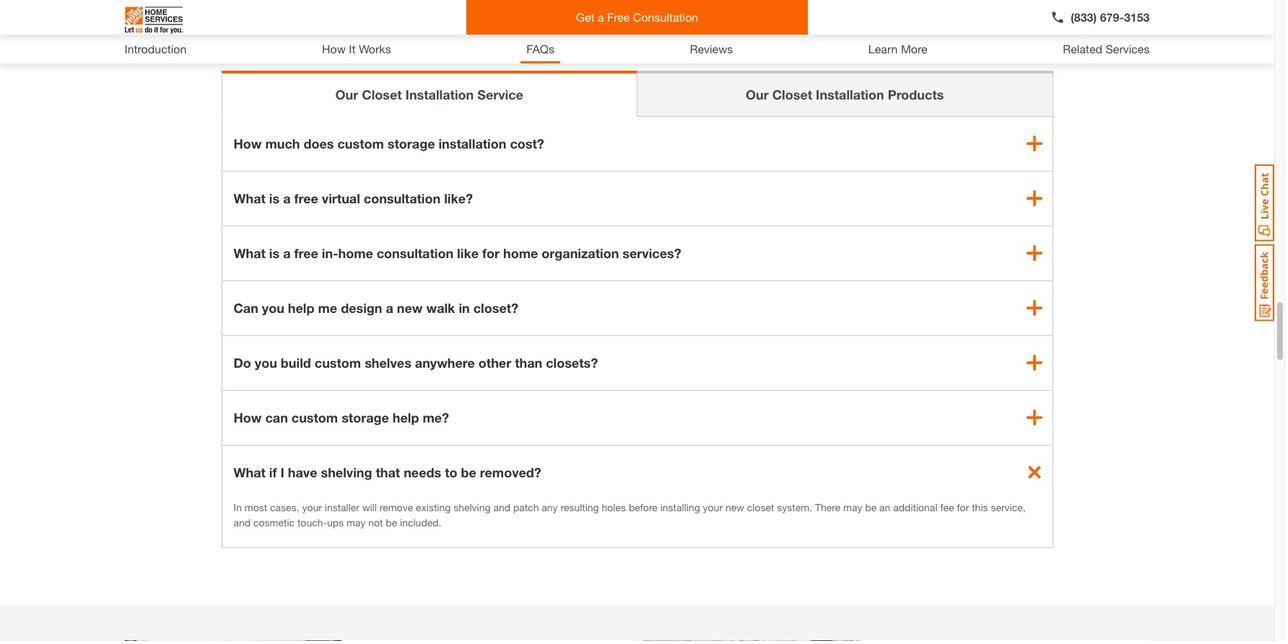 Task type: locate. For each thing, give the bounding box(es) containing it.
1 horizontal spatial shelving
[[454, 502, 491, 514]]

is left in-
[[269, 245, 280, 261]]

be right not
[[386, 517, 397, 529]]

how for how much does custom storage installation cost?
[[234, 135, 262, 151]]

1 horizontal spatial our
[[746, 86, 769, 102]]

how
[[322, 42, 346, 56], [234, 135, 262, 151], [234, 410, 262, 426]]

closet
[[747, 502, 774, 514]]

can
[[265, 410, 288, 426]]

system.
[[777, 502, 812, 514]]

consultation left like?
[[364, 190, 441, 206]]

1 vertical spatial be
[[865, 502, 877, 514]]

how left much
[[234, 135, 262, 151]]

your up touch-
[[302, 502, 322, 514]]

closets?
[[546, 355, 598, 371]]

consultation left like
[[377, 245, 454, 261]]

custom right build
[[315, 355, 361, 371]]

a left in-
[[283, 245, 291, 261]]

0 vertical spatial what
[[234, 190, 266, 206]]

cost?
[[510, 135, 544, 151]]

1 horizontal spatial your
[[703, 502, 723, 514]]

touch-
[[297, 517, 327, 529]]

for inside in most cases, your installer will remove existing shelving and patch any resulting holes before installing your new closet system. there may be an additional fee for this service, and cosmetic touch-ups may not be included.
[[957, 502, 969, 514]]

custom right does
[[338, 135, 384, 151]]

1 vertical spatial help
[[393, 410, 419, 426]]

our for our closet installation service
[[335, 86, 358, 102]]

home right like
[[503, 245, 538, 261]]

0 horizontal spatial closet
[[362, 86, 402, 102]]

it
[[349, 42, 356, 56]]

2 vertical spatial how
[[234, 410, 262, 426]]

1 vertical spatial storage
[[342, 410, 389, 426]]

1 horizontal spatial closet
[[772, 86, 812, 102]]

0 vertical spatial custom
[[338, 135, 384, 151]]

i
[[280, 465, 284, 481]]

learn more
[[868, 42, 928, 56]]

have
[[288, 465, 317, 481]]

2 is from the top
[[269, 245, 280, 261]]

home down what is a free virtual consultation like?
[[338, 245, 373, 261]]

for right like
[[482, 245, 500, 261]]

1 is from the top
[[269, 190, 280, 206]]

0 horizontal spatial your
[[302, 502, 322, 514]]

like?
[[444, 190, 473, 206]]

0 vertical spatial new
[[397, 300, 423, 316]]

design
[[341, 300, 382, 316]]

you right "can"
[[262, 300, 284, 316]]

much
[[265, 135, 300, 151]]

0 vertical spatial you
[[262, 300, 284, 316]]

shelving right existing
[[454, 502, 491, 514]]

closet for our closet installation products
[[772, 86, 812, 102]]

1 vertical spatial how
[[234, 135, 262, 151]]

1 horizontal spatial new
[[726, 502, 744, 514]]

shelves
[[365, 355, 411, 371]]

our
[[335, 86, 358, 102], [746, 86, 769, 102]]

be right to
[[461, 465, 476, 481]]

1 horizontal spatial for
[[957, 502, 969, 514]]

1 your from the left
[[302, 502, 322, 514]]

1 free from the top
[[294, 190, 318, 206]]

asked
[[605, 13, 674, 41]]

installation down learn
[[816, 86, 884, 102]]

installing
[[660, 502, 700, 514]]

storage up what if i have shelving that needs to be removed?
[[342, 410, 389, 426]]

what
[[234, 190, 266, 206], [234, 245, 266, 261], [234, 465, 266, 481]]

free
[[607, 10, 630, 24]]

new
[[397, 300, 423, 316], [726, 502, 744, 514]]

home
[[338, 245, 373, 261], [503, 245, 538, 261]]

a right design
[[386, 300, 393, 316]]

virtual
[[322, 190, 360, 206]]

installer
[[325, 502, 360, 514]]

1 closet from the left
[[362, 86, 402, 102]]

introduction
[[125, 42, 187, 56]]

2 horizontal spatial be
[[865, 502, 877, 514]]

is down much
[[269, 190, 280, 206]]

you for can
[[262, 300, 284, 316]]

free left in-
[[294, 245, 318, 261]]

help left me
[[288, 300, 314, 316]]

anywhere
[[415, 355, 475, 371]]

2 free from the top
[[294, 245, 318, 261]]

and
[[493, 502, 510, 514], [234, 517, 251, 529]]

2 what from the top
[[234, 245, 266, 261]]

2 closet from the left
[[772, 86, 812, 102]]

what if i have shelving that needs to be removed?
[[234, 465, 541, 481]]

more
[[901, 42, 928, 56]]

free
[[294, 190, 318, 206], [294, 245, 318, 261]]

2 our from the left
[[746, 86, 769, 102]]

get a free consultation button
[[466, 0, 808, 35]]

consultation
[[633, 10, 698, 24]]

most
[[245, 502, 267, 514]]

1 horizontal spatial home
[[503, 245, 538, 261]]

0 horizontal spatial and
[[234, 517, 251, 529]]

get
[[576, 10, 595, 24]]

1 horizontal spatial installation
[[816, 86, 884, 102]]

and down in
[[234, 517, 251, 529]]

what for what is a free in-home consultation like for home organization services?
[[234, 245, 266, 261]]

0 horizontal spatial help
[[288, 300, 314, 316]]

2 vertical spatial what
[[234, 465, 266, 481]]

that
[[376, 465, 400, 481]]

1 vertical spatial new
[[726, 502, 744, 514]]

will
[[362, 502, 377, 514]]

1 vertical spatial for
[[957, 502, 969, 514]]

storage
[[388, 135, 435, 151], [342, 410, 389, 426]]

1 vertical spatial shelving
[[454, 502, 491, 514]]

walk
[[426, 300, 455, 316]]

what left if
[[234, 465, 266, 481]]

1 vertical spatial what
[[234, 245, 266, 261]]

for
[[482, 245, 500, 261], [957, 502, 969, 514]]

0 vertical spatial free
[[294, 190, 318, 206]]

2 vertical spatial be
[[386, 517, 397, 529]]

1 horizontal spatial help
[[393, 410, 419, 426]]

and left patch at the left bottom
[[493, 502, 510, 514]]

0 vertical spatial is
[[269, 190, 280, 206]]

new left walk
[[397, 300, 423, 316]]

shelving inside in most cases, your installer will remove existing shelving and patch any resulting holes before installing your new closet system. there may be an additional fee for this service, and cosmetic touch-ups may not be included.
[[454, 502, 491, 514]]

0 horizontal spatial home
[[338, 245, 373, 261]]

shelving up 'installer'
[[321, 465, 372, 481]]

679-
[[1100, 10, 1124, 24]]

1 what from the top
[[234, 190, 266, 206]]

free left virtual
[[294, 190, 318, 206]]

to
[[445, 465, 457, 481]]

1 home from the left
[[338, 245, 373, 261]]

1 vertical spatial consultation
[[377, 245, 454, 261]]

your right installing in the right of the page
[[703, 502, 723, 514]]

like
[[457, 245, 479, 261]]

reviews
[[690, 42, 733, 56]]

build
[[281, 355, 311, 371]]

your
[[302, 502, 322, 514], [703, 502, 723, 514]]

our for our closet installation products
[[746, 86, 769, 102]]

0 horizontal spatial shelving
[[321, 465, 372, 481]]

0 vertical spatial for
[[482, 245, 500, 261]]

may left not
[[346, 517, 366, 529]]

0 vertical spatial be
[[461, 465, 476, 481]]

in most cases, your installer will remove existing shelving and patch any resulting holes before installing your new closet system. there may be an additional fee for this service, and cosmetic touch-ups may not be included.
[[234, 502, 1026, 529]]

what up "can"
[[234, 245, 266, 261]]

how left can
[[234, 410, 262, 426]]

for right fee at the bottom right of page
[[957, 502, 969, 514]]

an
[[879, 502, 891, 514]]

our down it
[[335, 86, 358, 102]]

1 vertical spatial free
[[294, 245, 318, 261]]

fee
[[940, 502, 954, 514]]

1 vertical spatial and
[[234, 517, 251, 529]]

questions
[[680, 13, 792, 41]]

a inside button
[[598, 10, 604, 24]]

closet?
[[473, 300, 518, 316]]

our down questions
[[746, 86, 769, 102]]

2 installation from the left
[[816, 86, 884, 102]]

what is a free in-home consultation like for home organization services?
[[234, 245, 681, 261]]

3153
[[1124, 10, 1150, 24]]

custom
[[338, 135, 384, 151], [315, 355, 361, 371], [292, 410, 338, 426]]

0 horizontal spatial our
[[335, 86, 358, 102]]

holes
[[602, 502, 626, 514]]

0 horizontal spatial new
[[397, 300, 423, 316]]

how left it
[[322, 42, 346, 56]]

1 horizontal spatial may
[[843, 502, 862, 514]]

services
[[1106, 42, 1150, 56]]

you right do
[[255, 355, 277, 371]]

1 vertical spatial custom
[[315, 355, 361, 371]]

me
[[318, 300, 337, 316]]

a right get at the top of page
[[598, 10, 604, 24]]

service,
[[991, 502, 1026, 514]]

be left an
[[865, 502, 877, 514]]

1 vertical spatial you
[[255, 355, 277, 371]]

custom right can
[[292, 410, 338, 426]]

a left virtual
[[283, 190, 291, 206]]

a
[[598, 10, 604, 24], [283, 190, 291, 206], [283, 245, 291, 261], [386, 300, 393, 316]]

3 what from the top
[[234, 465, 266, 481]]

what down much
[[234, 190, 266, 206]]

1 our from the left
[[335, 86, 358, 102]]

1 vertical spatial is
[[269, 245, 280, 261]]

new left closet
[[726, 502, 744, 514]]

what for what if i have shelving that needs to be removed?
[[234, 465, 266, 481]]

is
[[269, 190, 280, 206], [269, 245, 280, 261]]

shelving
[[321, 465, 372, 481], [454, 502, 491, 514]]

0 vertical spatial and
[[493, 502, 510, 514]]

installation for service
[[405, 86, 474, 102]]

(833) 679-3153
[[1071, 10, 1150, 24]]

may
[[843, 502, 862, 514], [346, 517, 366, 529]]

0 horizontal spatial installation
[[405, 86, 474, 102]]

0 horizontal spatial may
[[346, 517, 366, 529]]

1 installation from the left
[[405, 86, 474, 102]]

do you build custom shelves anywhere other than closets?
[[234, 355, 598, 371]]

any
[[542, 502, 558, 514]]

help left "me?"
[[393, 410, 419, 426]]

0 vertical spatial how
[[322, 42, 346, 56]]

me?
[[423, 410, 449, 426]]

storage down our closet installation service
[[388, 135, 435, 151]]

how for how it works
[[322, 42, 346, 56]]

(833) 679-3153 link
[[1051, 9, 1150, 26]]

may right there at right bottom
[[843, 502, 862, 514]]

0 horizontal spatial be
[[386, 517, 397, 529]]

new inside in most cases, your installer will remove existing shelving and patch any resulting holes before installing your new closet system. there may be an additional fee for this service, and cosmetic touch-ups may not be included.
[[726, 502, 744, 514]]

be
[[461, 465, 476, 481], [865, 502, 877, 514], [386, 517, 397, 529]]

installation up installation
[[405, 86, 474, 102]]

installation
[[405, 86, 474, 102], [816, 86, 884, 102]]

1 horizontal spatial be
[[461, 465, 476, 481]]



Task type: vqa. For each thing, say whether or not it's contained in the screenshot.
IRON
no



Task type: describe. For each thing, give the bounding box(es) containing it.
cosmetic
[[253, 517, 295, 529]]

(833)
[[1071, 10, 1097, 24]]

faqs
[[526, 42, 555, 56]]

frequently asked questions
[[482, 13, 792, 41]]

feedback link image
[[1255, 244, 1274, 322]]

is for what is a free in-home consultation like for home organization services?
[[269, 245, 280, 261]]

remove
[[380, 502, 413, 514]]

not
[[368, 517, 383, 529]]

learn
[[868, 42, 898, 56]]

you for do
[[255, 355, 277, 371]]

do
[[234, 355, 251, 371]]

in
[[234, 502, 242, 514]]

2 your from the left
[[703, 502, 723, 514]]

does
[[304, 135, 334, 151]]

than
[[515, 355, 542, 371]]

our closet installation products
[[746, 86, 944, 102]]

other
[[479, 355, 511, 371]]

this
[[972, 502, 988, 514]]

what is a free virtual consultation like?
[[234, 190, 473, 206]]

custom for does
[[338, 135, 384, 151]]

can you help me design a new walk in closet?
[[234, 300, 518, 316]]

2 home from the left
[[503, 245, 538, 261]]

1 vertical spatial may
[[346, 517, 366, 529]]

installation
[[439, 135, 506, 151]]

0 vertical spatial help
[[288, 300, 314, 316]]

there
[[815, 502, 841, 514]]

needs
[[404, 465, 441, 481]]

related
[[1063, 42, 1103, 56]]

ups
[[327, 517, 344, 529]]

free for virtual
[[294, 190, 318, 206]]

1 horizontal spatial and
[[493, 502, 510, 514]]

how for how can custom storage help me?
[[234, 410, 262, 426]]

how can custom storage help me?
[[234, 410, 449, 426]]

free for in-
[[294, 245, 318, 261]]

organization
[[542, 245, 619, 261]]

closet for our closet installation service
[[362, 86, 402, 102]]

included.
[[400, 517, 441, 529]]

resulting
[[561, 502, 599, 514]]

do it for you logo image
[[125, 1, 182, 40]]

can
[[234, 300, 258, 316]]

2 vertical spatial custom
[[292, 410, 338, 426]]

frequently
[[482, 13, 599, 41]]

0 horizontal spatial for
[[482, 245, 500, 261]]

before
[[629, 502, 658, 514]]

existing
[[416, 502, 451, 514]]

in
[[459, 300, 470, 316]]

removed?
[[480, 465, 541, 481]]

0 vertical spatial storage
[[388, 135, 435, 151]]

what for what is a free virtual consultation like?
[[234, 190, 266, 206]]

get a free consultation
[[576, 10, 698, 24]]

live chat image
[[1255, 165, 1274, 242]]

how much does custom storage installation cost?
[[234, 135, 544, 151]]

0 vertical spatial consultation
[[364, 190, 441, 206]]

additional
[[893, 502, 938, 514]]

service
[[477, 86, 523, 102]]

services?
[[623, 245, 681, 261]]

installation for products
[[816, 86, 884, 102]]

products
[[888, 86, 944, 102]]

works
[[359, 42, 391, 56]]

if
[[269, 465, 277, 481]]

patch
[[513, 502, 539, 514]]

cases,
[[270, 502, 299, 514]]

related services
[[1063, 42, 1150, 56]]

in-
[[322, 245, 338, 261]]

custom for build
[[315, 355, 361, 371]]

our closet installation service
[[335, 86, 523, 102]]

0 vertical spatial may
[[843, 502, 862, 514]]

is for what is a free virtual consultation like?
[[269, 190, 280, 206]]

how it works
[[322, 42, 391, 56]]

0 vertical spatial shelving
[[321, 465, 372, 481]]



